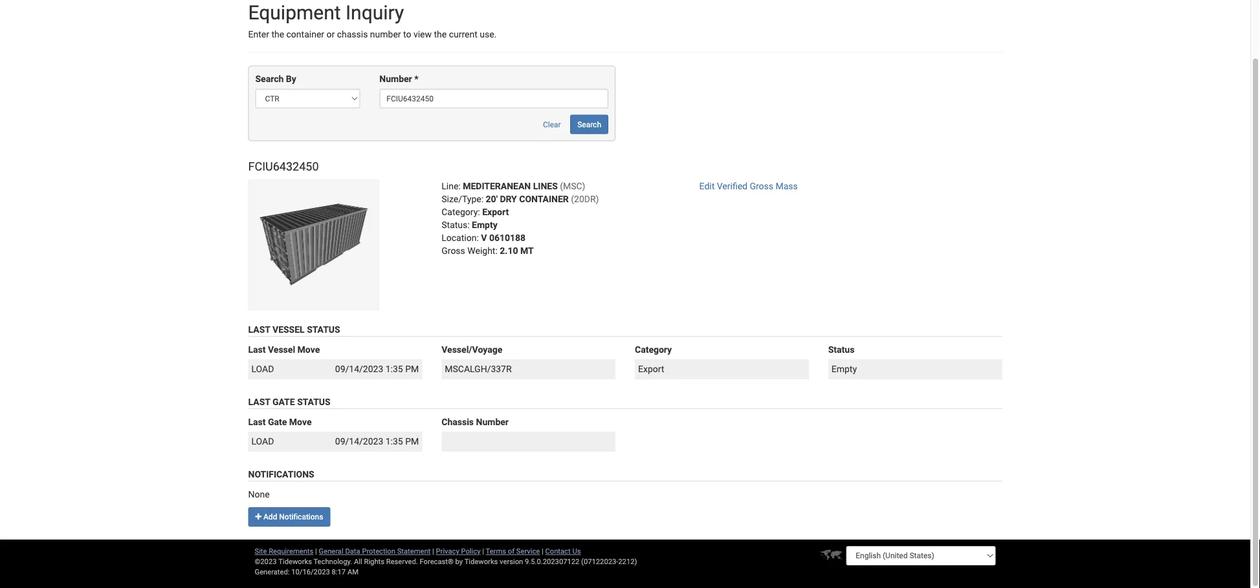 Task type: describe. For each thing, give the bounding box(es) containing it.
statement
[[397, 548, 431, 556]]

last gate move
[[248, 417, 312, 428]]

general data protection statement link
[[319, 548, 431, 556]]

1 vertical spatial export
[[638, 364, 664, 375]]

*
[[414, 74, 418, 84]]

line: mediteranean lines (msc) size/type: 20' dry container (20dr) category: export status: empty location: v 0610188 gross weight: 2.10 mt
[[442, 181, 599, 256]]

0610188
[[489, 233, 526, 243]]

2 the from the left
[[434, 29, 447, 40]]

(msc)
[[560, 181, 585, 192]]

am
[[348, 568, 359, 577]]

gate for move
[[268, 417, 287, 428]]

data
[[345, 548, 360, 556]]

notifications inside add notifications "button"
[[279, 513, 323, 522]]

mscalgh/337r
[[445, 364, 512, 375]]

to
[[403, 29, 411, 40]]

last vessel status
[[248, 325, 340, 335]]

1 vertical spatial empty
[[832, 364, 857, 375]]

view
[[414, 29, 432, 40]]

category
[[635, 345, 672, 355]]

equipment inquiry enter the container or chassis number to view the current use.
[[248, 1, 497, 40]]

vessel for move
[[268, 345, 295, 355]]

none
[[248, 490, 270, 500]]

chassis number
[[442, 417, 509, 428]]

pm for vessel/voyage
[[405, 364, 419, 375]]

Number * text field
[[379, 89, 608, 108]]

10/16/2023
[[291, 568, 330, 577]]

0 vertical spatial number
[[379, 74, 412, 84]]

load for gate
[[251, 437, 274, 447]]

add notifications link
[[248, 508, 330, 527]]

search button
[[570, 115, 608, 134]]

rights
[[364, 558, 384, 567]]

category:
[[442, 207, 480, 218]]

search by
[[255, 74, 296, 84]]

generated:
[[255, 568, 290, 577]]

09/14/2023 1:35 pm for last gate move
[[335, 437, 419, 447]]

current
[[449, 29, 478, 40]]

container
[[519, 194, 569, 205]]

20'
[[486, 194, 498, 205]]

container
[[286, 29, 324, 40]]

9.5.0.202307122
[[525, 558, 580, 567]]

number
[[370, 29, 401, 40]]

terms
[[486, 548, 506, 556]]

version
[[500, 558, 523, 567]]

fciu6432450
[[248, 160, 319, 174]]

edit
[[699, 181, 715, 192]]

status:
[[442, 220, 470, 231]]

2212)
[[618, 558, 637, 567]]

us
[[572, 548, 581, 556]]

1 vertical spatial status
[[828, 345, 855, 355]]

policy
[[461, 548, 481, 556]]

(20dr)
[[571, 194, 599, 205]]

vessel/voyage
[[442, 345, 502, 355]]

technology.
[[314, 558, 352, 567]]

20dr image
[[248, 180, 379, 311]]

by
[[455, 558, 463, 567]]

8:17
[[332, 568, 346, 577]]

location:
[[442, 233, 479, 243]]

add
[[263, 513, 277, 522]]

site
[[255, 548, 267, 556]]

privacy
[[436, 548, 459, 556]]

mass
[[776, 181, 798, 192]]

status for last vessel status
[[307, 325, 340, 335]]

v
[[481, 233, 487, 243]]

vessel for status
[[272, 325, 305, 335]]

terms of service link
[[486, 548, 540, 556]]

1:35 for chassis number
[[386, 437, 403, 447]]

dry
[[500, 194, 517, 205]]

pm for chassis number
[[405, 437, 419, 447]]

add notifications button
[[248, 508, 330, 527]]

last for last gate status
[[248, 397, 270, 408]]

gate for status
[[272, 397, 295, 408]]

size/type:
[[442, 194, 484, 205]]

status for last gate status
[[297, 397, 331, 408]]

or
[[327, 29, 335, 40]]

forecast®
[[420, 558, 454, 567]]

privacy policy link
[[436, 548, 481, 556]]

use.
[[480, 29, 497, 40]]

last gate status
[[248, 397, 331, 408]]

09/14/2023 1:35 pm for last vessel move
[[335, 364, 419, 375]]

general
[[319, 548, 343, 556]]

plus image
[[255, 513, 261, 521]]



Task type: vqa. For each thing, say whether or not it's contained in the screenshot.
top notifications
yes



Task type: locate. For each thing, give the bounding box(es) containing it.
2 load from the top
[[251, 437, 274, 447]]

09/14/2023 for last gate move
[[335, 437, 383, 447]]

clear
[[543, 120, 561, 129]]

09/14/2023 for last vessel move
[[335, 364, 383, 375]]

empty
[[472, 220, 498, 231], [832, 364, 857, 375]]

1 vertical spatial vessel
[[268, 345, 295, 355]]

notifications right add
[[279, 513, 323, 522]]

0 vertical spatial pm
[[405, 364, 419, 375]]

move down "last gate status"
[[289, 417, 312, 428]]

edit verified gross mass link
[[699, 181, 798, 192]]

last down "last gate status"
[[248, 417, 266, 428]]

| up tideworks
[[482, 548, 484, 556]]

move for last gate move
[[289, 417, 312, 428]]

mediteranean
[[463, 181, 531, 192]]

site requirements | general data protection statement | privacy policy | terms of service | contact us ©2023 tideworks technology. all rights reserved. forecast® by tideworks version 9.5.0.202307122 (07122023-2212) generated: 10/16/2023 8:17 am
[[255, 548, 637, 577]]

©2023 tideworks
[[255, 558, 312, 567]]

(07122023-
[[581, 558, 618, 567]]

1 pm from the top
[[405, 364, 419, 375]]

1 vertical spatial search
[[577, 120, 601, 129]]

notifications
[[248, 469, 314, 480], [279, 513, 323, 522]]

equipment
[[248, 1, 341, 24]]

2 pm from the top
[[405, 437, 419, 447]]

1 vertical spatial move
[[289, 417, 312, 428]]

empty inside line: mediteranean lines (msc) size/type: 20' dry container (20dr) category: export status: empty location: v 0610188 gross weight: 2.10 mt
[[472, 220, 498, 231]]

0 vertical spatial 09/14/2023 1:35 pm
[[335, 364, 419, 375]]

1 1:35 from the top
[[386, 364, 403, 375]]

1 horizontal spatial number
[[476, 417, 509, 428]]

0 vertical spatial notifications
[[248, 469, 314, 480]]

weight:
[[467, 246, 498, 256]]

1 vertical spatial 09/14/2023
[[335, 437, 383, 447]]

2 | from the left
[[432, 548, 434, 556]]

load for vessel
[[251, 364, 274, 375]]

contact us link
[[545, 548, 581, 556]]

export
[[482, 207, 509, 218], [638, 364, 664, 375]]

2.10
[[500, 246, 518, 256]]

| up 9.5.0.202307122
[[542, 548, 544, 556]]

1:35 for vessel/voyage
[[386, 364, 403, 375]]

add notifications
[[261, 513, 323, 522]]

0 vertical spatial gross
[[750, 181, 773, 192]]

last
[[248, 325, 270, 335], [248, 345, 266, 355], [248, 397, 270, 408], [248, 417, 266, 428]]

1 vertical spatial 09/14/2023 1:35 pm
[[335, 437, 419, 447]]

| up forecast®
[[432, 548, 434, 556]]

reserved.
[[386, 558, 418, 567]]

search inside button
[[577, 120, 601, 129]]

gross down location:
[[442, 246, 465, 256]]

gate up the last gate move
[[272, 397, 295, 408]]

lines
[[533, 181, 558, 192]]

0 vertical spatial status
[[307, 325, 340, 335]]

clear button
[[536, 115, 568, 134]]

tideworks
[[464, 558, 498, 567]]

search for search by
[[255, 74, 284, 84]]

the right 'enter'
[[271, 29, 284, 40]]

0 horizontal spatial gross
[[442, 246, 465, 256]]

1 vertical spatial gate
[[268, 417, 287, 428]]

last for last gate move
[[248, 417, 266, 428]]

2 vertical spatial status
[[297, 397, 331, 408]]

all
[[354, 558, 362, 567]]

export inside line: mediteranean lines (msc) size/type: 20' dry container (20dr) category: export status: empty location: v 0610188 gross weight: 2.10 mt
[[482, 207, 509, 218]]

0 horizontal spatial search
[[255, 74, 284, 84]]

1 vertical spatial number
[[476, 417, 509, 428]]

enter
[[248, 29, 269, 40]]

0 horizontal spatial export
[[482, 207, 509, 218]]

contact
[[545, 548, 571, 556]]

0 horizontal spatial number
[[379, 74, 412, 84]]

|
[[315, 548, 317, 556], [432, 548, 434, 556], [482, 548, 484, 556], [542, 548, 544, 556]]

search left by
[[255, 74, 284, 84]]

1 vertical spatial load
[[251, 437, 274, 447]]

notifications up none
[[248, 469, 314, 480]]

3 last from the top
[[248, 397, 270, 408]]

1 load from the top
[[251, 364, 274, 375]]

load down last vessel move
[[251, 364, 274, 375]]

gross left mass on the right top of the page
[[750, 181, 773, 192]]

vessel up last vessel move
[[272, 325, 305, 335]]

number *
[[379, 74, 418, 84]]

| left general
[[315, 548, 317, 556]]

load down the last gate move
[[251, 437, 274, 447]]

site requirements link
[[255, 548, 313, 556]]

load
[[251, 364, 274, 375], [251, 437, 274, 447]]

0 vertical spatial move
[[297, 345, 320, 355]]

1 horizontal spatial the
[[434, 29, 447, 40]]

last up last vessel move
[[248, 325, 270, 335]]

0 vertical spatial export
[[482, 207, 509, 218]]

1 vertical spatial notifications
[[279, 513, 323, 522]]

vessel down last vessel status
[[268, 345, 295, 355]]

protection
[[362, 548, 395, 556]]

0 vertical spatial gate
[[272, 397, 295, 408]]

0 vertical spatial load
[[251, 364, 274, 375]]

09/14/2023
[[335, 364, 383, 375], [335, 437, 383, 447]]

0 vertical spatial vessel
[[272, 325, 305, 335]]

export down the 20'
[[482, 207, 509, 218]]

export down the "category"
[[638, 364, 664, 375]]

09/14/2023 1:35 pm
[[335, 364, 419, 375], [335, 437, 419, 447]]

by
[[286, 74, 296, 84]]

gate down "last gate status"
[[268, 417, 287, 428]]

0 vertical spatial 09/14/2023
[[335, 364, 383, 375]]

search for search
[[577, 120, 601, 129]]

1 horizontal spatial export
[[638, 364, 664, 375]]

pm
[[405, 364, 419, 375], [405, 437, 419, 447]]

1:35
[[386, 364, 403, 375], [386, 437, 403, 447]]

of
[[508, 548, 515, 556]]

1 vertical spatial gross
[[442, 246, 465, 256]]

last vessel move
[[248, 345, 320, 355]]

0 vertical spatial 1:35
[[386, 364, 403, 375]]

4 | from the left
[[542, 548, 544, 556]]

number left *
[[379, 74, 412, 84]]

1 vertical spatial 1:35
[[386, 437, 403, 447]]

1 the from the left
[[271, 29, 284, 40]]

2 1:35 from the top
[[386, 437, 403, 447]]

3 | from the left
[[482, 548, 484, 556]]

2 09/14/2023 from the top
[[335, 437, 383, 447]]

4 last from the top
[[248, 417, 266, 428]]

move down last vessel status
[[297, 345, 320, 355]]

search right clear
[[577, 120, 601, 129]]

gross inside line: mediteranean lines (msc) size/type: 20' dry container (20dr) category: export status: empty location: v 0610188 gross weight: 2.10 mt
[[442, 246, 465, 256]]

status
[[307, 325, 340, 335], [828, 345, 855, 355], [297, 397, 331, 408]]

last for last vessel move
[[248, 345, 266, 355]]

edit verified gross mass
[[699, 181, 798, 192]]

line:
[[442, 181, 461, 192]]

service
[[516, 548, 540, 556]]

the
[[271, 29, 284, 40], [434, 29, 447, 40]]

0 horizontal spatial empty
[[472, 220, 498, 231]]

chassis
[[442, 417, 474, 428]]

last up the last gate move
[[248, 397, 270, 408]]

last for last vessel status
[[248, 325, 270, 335]]

1 09/14/2023 from the top
[[335, 364, 383, 375]]

2 last from the top
[[248, 345, 266, 355]]

2 09/14/2023 1:35 pm from the top
[[335, 437, 419, 447]]

0 vertical spatial empty
[[472, 220, 498, 231]]

1 09/14/2023 1:35 pm from the top
[[335, 364, 419, 375]]

1 vertical spatial pm
[[405, 437, 419, 447]]

move
[[297, 345, 320, 355], [289, 417, 312, 428]]

number right chassis
[[476, 417, 509, 428]]

move for last vessel move
[[297, 345, 320, 355]]

chassis
[[337, 29, 368, 40]]

mt
[[520, 246, 534, 256]]

1 | from the left
[[315, 548, 317, 556]]

the right view
[[434, 29, 447, 40]]

last down last vessel status
[[248, 345, 266, 355]]

verified
[[717, 181, 748, 192]]

1 horizontal spatial search
[[577, 120, 601, 129]]

0 vertical spatial search
[[255, 74, 284, 84]]

1 last from the top
[[248, 325, 270, 335]]

search
[[255, 74, 284, 84], [577, 120, 601, 129]]

1 horizontal spatial gross
[[750, 181, 773, 192]]

inquiry
[[346, 1, 404, 24]]

1 horizontal spatial empty
[[832, 364, 857, 375]]

requirements
[[269, 548, 313, 556]]

vessel
[[272, 325, 305, 335], [268, 345, 295, 355]]

0 horizontal spatial the
[[271, 29, 284, 40]]



